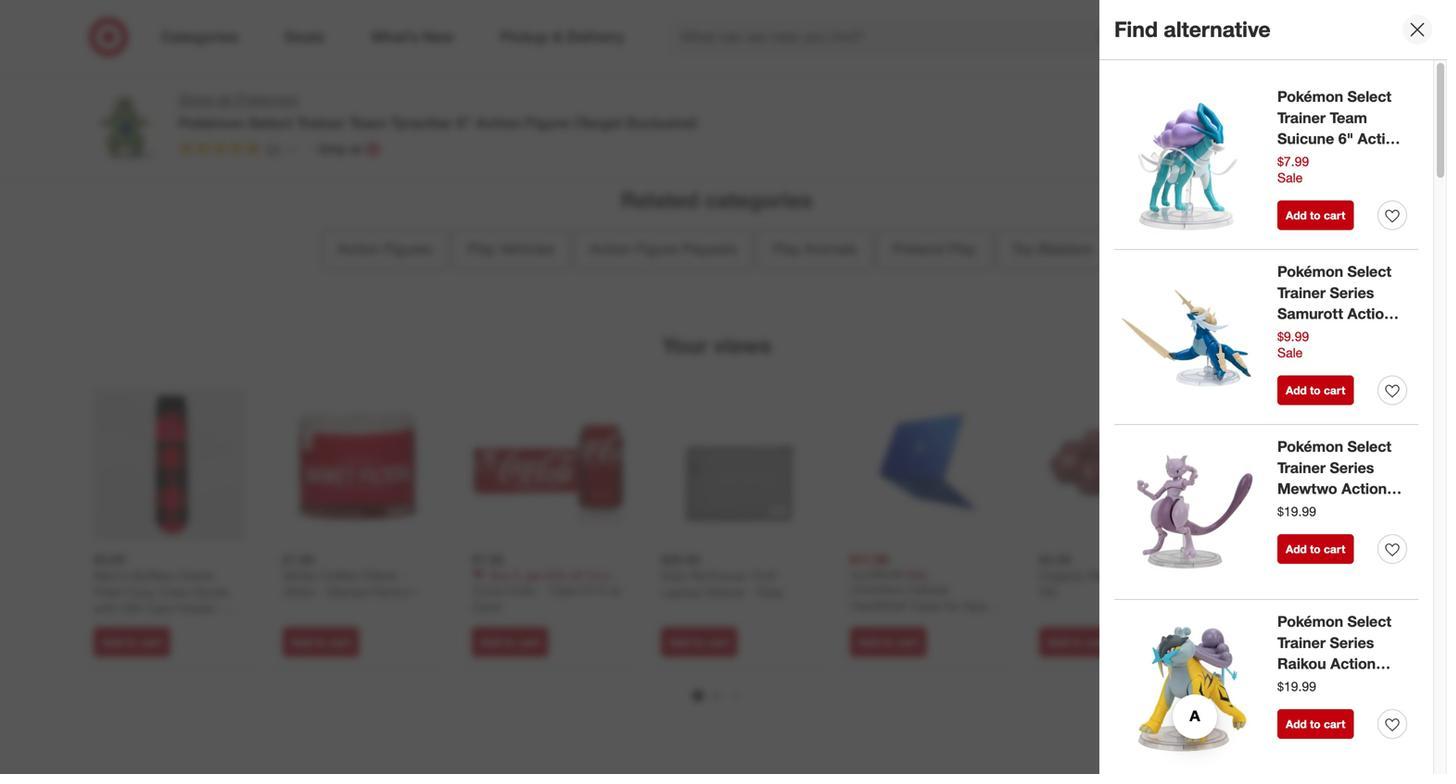 Task type: locate. For each thing, give the bounding box(es) containing it.
1 $19.99 from the top
[[1277, 504, 1316, 520]]

series
[[1330, 284, 1374, 302], [1330, 459, 1374, 477], [1330, 634, 1374, 652]]

trainer up suicune
[[1277, 109, 1326, 127]]

select inside pokémon select trainer series raikou action figure (target exclusive)
[[1347, 613, 1391, 631]]

exclusive) inside shop all pokemon pokémon select trainer team tyranitar 6" action figure (target exclusive)
[[627, 114, 697, 132]]

exclusive) inside pokémon select trainer series mewtwo action figure (target exclusive)
[[1277, 523, 1348, 541]]

to down the raikou
[[1310, 718, 1321, 732]]

sale inside $7.99 sale
[[1277, 170, 1303, 186]]

add to cart up the $10.00 sale
[[1286, 543, 1345, 557]]

find
[[1114, 16, 1158, 42], [1237, 117, 1267, 135]]

pokémon for pokémon select trainer series raikou action figure (target exclusive)
[[1277, 613, 1343, 631]]

pokémon for pokémon select trainer series mewtwo action figure (target exclusive)
[[1277, 438, 1343, 456]]

men's buffalo check plaid cozy crew socks with gift card holder - wondershop™ red/black 6-12 image
[[94, 389, 246, 541]]

add to cart down the raikou
[[1286, 718, 1345, 732]]

select
[[1347, 88, 1391, 106], [248, 114, 293, 132], [1347, 263, 1391, 281], [1347, 438, 1391, 456], [1347, 613, 1391, 631]]

action inside pokémon select trainer series mewtwo action figure (target exclusive)
[[1342, 480, 1387, 498]]

pokemon
[[236, 90, 299, 108]]

exclusive) up related
[[627, 114, 697, 132]]

exclusive) inside pokémon select trainer series samurott action figure (target exclusive)
[[1277, 348, 1348, 366]]

pk
[[603, 569, 615, 583]]

pokémon select trainer series samurott action figure (target exclusive)
[[1277, 263, 1393, 366]]

trainer inside pokémon select trainer team suicune 6" action figure (target exclusive)
[[1277, 109, 1326, 127]]

pokémon inside pokémon select trainer series mewtwo action figure (target exclusive)
[[1277, 438, 1343, 456]]

$7.99 sale
[[1277, 153, 1309, 186]]

$3.00 men's buffalo check plaid cozy crew socks with gift card holder - wondershop™ red/black 6-12
[[94, 552, 238, 650]]

add to cart button down the raikou
[[1277, 710, 1354, 740]]

shop all pokemon pokémon select trainer team tyranitar 6" action figure (target exclusive)
[[178, 90, 697, 132]]

select inside pokémon select trainer series mewtwo action figure (target exclusive)
[[1347, 438, 1391, 456]]

- right filters
[[400, 568, 405, 585]]

0 horizontal spatial team
[[349, 114, 387, 132]]

exclusive) down $9.99
[[1277, 348, 1348, 366]]

figure inside shop all pokemon pokémon select trainer team tyranitar 6" action figure (target exclusive)
[[525, 114, 570, 132]]

pokémon select trainer series mewtwo action figure (target exclusive) image
[[1114, 437, 1266, 589], [1114, 437, 1266, 589]]

add up the $10.00 sale
[[1286, 543, 1307, 557]]

1 horizontal spatial play
[[772, 240, 800, 258]]

trainer up only
[[297, 114, 345, 132]]

play for play vehicles
[[468, 240, 496, 258]]

1 horizontal spatial team
[[1330, 109, 1367, 127]]

trainer for pokémon select trainer series raikou action figure (target exclusive)
[[1277, 634, 1326, 652]]

cart down coca-cola - 12pk/12 fl oz cans
[[518, 636, 540, 650]]

sodas
[[472, 583, 502, 597]]

action right suicune
[[1358, 130, 1403, 148]]

add to cart button down cans
[[472, 628, 548, 658]]

0 horizontal spatial find
[[1114, 16, 1158, 42]]

1 vertical spatial find
[[1237, 117, 1267, 135]]

(target inside pokémon select trainer series mewtwo action figure (target exclusive)
[[1326, 502, 1375, 520]]

- right cola on the left of the page
[[538, 583, 543, 599]]

to down wondershop™
[[126, 636, 137, 650]]

sleeve
[[706, 585, 745, 601]]

$26.99
[[661, 552, 700, 568]]

re:focus
[[691, 568, 745, 585]]

1 horizontal spatial alternative
[[1271, 117, 1346, 135]]

- right holder
[[220, 601, 225, 617]]

15.6"
[[749, 568, 780, 585]]

1 series from the top
[[1330, 284, 1374, 302]]

pokémon select trainer team suicune 6" action figure (target exclusive) image
[[1114, 86, 1266, 238], [1114, 86, 1266, 238]]

alternative right search
[[1164, 16, 1271, 42]]

select inside pokémon select trainer series samurott action figure (target exclusive)
[[1347, 263, 1391, 281]]

33 link
[[178, 140, 299, 161]]

pokémon for pokémon select trainer series samurott action figure (target exclusive)
[[1277, 263, 1343, 281]]

alternative up $7.99
[[1271, 117, 1346, 135]]

pokémon inside pokémon select trainer series samurott action figure (target exclusive)
[[1277, 263, 1343, 281]]

trainer inside pokémon select trainer series samurott action figure (target exclusive)
[[1277, 284, 1326, 302]]

figure inside pokémon select trainer series mewtwo action figure (target exclusive)
[[1277, 502, 1322, 520]]

play left "animals"
[[772, 240, 800, 258]]

pokémon select trainer team suicune 6" action figure (target exclusive) link
[[1277, 86, 1407, 190]]

add to cart button down $10.00
[[1228, 628, 1305, 658]]

pokémon up samurott on the top of the page
[[1277, 263, 1343, 281]]

sale for $7.99 sale
[[1277, 170, 1303, 186]]

gray
[[757, 585, 784, 601]]

exclusive) down the raikou
[[1277, 698, 1348, 716]]

add to cart down wondershop™
[[102, 636, 162, 650]]

market
[[328, 585, 368, 601]]

play vehicles link
[[452, 229, 570, 270]]

holder
[[178, 601, 217, 617]]

- inside $26.99 solo re:focus 15.6" laptop sleeve - gray
[[748, 585, 753, 601]]

6" right suicune
[[1338, 130, 1354, 148]]

add to cart down $7.99 sale
[[1286, 209, 1345, 223]]

add to cart down 200ct
[[291, 636, 351, 650]]

sale right $39.99
[[906, 568, 928, 582]]

add to cart button down 3lb
[[1039, 628, 1116, 658]]

(target inside shop all pokemon pokémon select trainer team tyranitar 6" action figure (target exclusive)
[[574, 114, 623, 132]]

$7.99
[[1277, 153, 1309, 170]]

figure inside pokémon select trainer series samurott action figure (target exclusive)
[[1277, 326, 1322, 344]]

pokémon down all
[[178, 114, 244, 132]]

sale right $10.00
[[1284, 568, 1306, 582]]

pokémon select trainer series raikou action figure (target exclusive) image
[[1114, 612, 1266, 764], [1114, 612, 1266, 764]]

get
[[525, 569, 541, 583]]

action right samurott on the top of the page
[[1347, 305, 1393, 323]]

1 vertical spatial $19.99
[[1277, 679, 1316, 695]]

cart down pokémon select trainer series samurott action figure (target exclusive)
[[1324, 384, 1345, 398]]

action left figures
[[337, 240, 380, 258]]

cart down pokémon select trainer team suicune 6" action figure (target exclusive)
[[1324, 209, 1345, 223]]

action figures
[[337, 240, 432, 258]]

$19.99 for mewtwo
[[1277, 504, 1316, 520]]

1 play from the left
[[468, 240, 496, 258]]

2 play from the left
[[772, 240, 800, 258]]

team up suicune
[[1330, 109, 1367, 127]]

$1.99 white coffee filters - 200ct - market pantry™
[[283, 552, 416, 601]]

action inside action figure playsets 'link'
[[590, 240, 632, 258]]

raikou
[[1277, 656, 1326, 674]]

play for play animals
[[772, 240, 800, 258]]

cozy
[[126, 585, 155, 601]]

(target
[[574, 114, 623, 132], [1326, 151, 1375, 169], [1326, 326, 1375, 344], [1326, 502, 1375, 520], [1326, 677, 1375, 695]]

add down $7.99 sale
[[1286, 209, 1307, 223]]

(target inside pokémon select trainer team suicune 6" action figure (target exclusive)
[[1326, 151, 1375, 169]]

add to cart up the raikou
[[1237, 636, 1296, 650]]

0 vertical spatial find alternative
[[1114, 16, 1271, 42]]

figure inside action figure playsets 'link'
[[636, 240, 677, 258]]

series inside pokémon select trainer series mewtwo action figure (target exclusive)
[[1330, 459, 1374, 477]]

figure
[[525, 114, 570, 132], [1277, 151, 1322, 169], [636, 240, 677, 258], [1277, 326, 1322, 344], [1277, 502, 1322, 520], [1277, 677, 1322, 695]]

pokémon select trainer series samurott action figure (target exclusive) link
[[1277, 261, 1407, 366]]

$19.99 for raikou
[[1277, 679, 1316, 695]]

playsets
[[681, 240, 737, 258]]

cans
[[472, 599, 502, 616]]

pokémon up suicune
[[1277, 88, 1343, 106]]

figure inside pokémon select trainer team suicune 6" action figure (target exclusive)
[[1277, 151, 1322, 169]]

coca-
[[472, 583, 508, 599]]

to down samurott on the top of the page
[[1310, 384, 1321, 398]]

trainer for pokémon select trainer series mewtwo action figure (target exclusive)
[[1277, 459, 1326, 477]]

sale down samurott on the top of the page
[[1277, 345, 1303, 361]]

trainer
[[1277, 109, 1326, 127], [297, 114, 345, 132], [1277, 284, 1326, 302], [1277, 459, 1326, 477], [1277, 634, 1326, 652]]

add down $10.00
[[1237, 636, 1258, 650]]

play right pretend
[[948, 240, 977, 258]]

series inside pokémon select trainer series raikou action figure (target exclusive)
[[1330, 634, 1374, 652]]

- right potatoes
[[1171, 568, 1176, 585]]

0 horizontal spatial alternative
[[1164, 16, 1271, 42]]

$9.99 sale
[[1277, 329, 1309, 361]]

0 horizontal spatial 6"
[[457, 114, 472, 132]]

(target for pokémon select trainer series mewtwo action figure (target exclusive)
[[1326, 502, 1375, 520]]

(target inside pokémon select trainer series raikou action figure (target exclusive)
[[1326, 677, 1375, 695]]

toy
[[1012, 240, 1034, 258]]

add down $9.99 sale
[[1286, 384, 1307, 398]]

crew
[[159, 585, 189, 601]]

pokémon up the raikou
[[1277, 613, 1343, 631]]

action inside shop all pokemon pokémon select trainer team tyranitar 6" action figure (target exclusive)
[[476, 114, 521, 132]]

action inside pokémon select trainer series raikou action figure (target exclusive)
[[1330, 656, 1376, 674]]

sale down suicune
[[1277, 170, 1303, 186]]

suicune
[[1277, 130, 1334, 148]]

$11.99
[[850, 552, 889, 568]]

6" right "tyranitar" at the top left of page
[[457, 114, 472, 132]]

action inside pokémon select trainer team suicune 6" action figure (target exclusive)
[[1358, 130, 1403, 148]]

exclusive) inside pokémon select trainer series raikou action figure (target exclusive)
[[1277, 698, 1348, 716]]

1 vertical spatial series
[[1330, 459, 1374, 477]]

action right mewtwo
[[1342, 480, 1387, 498]]

$19.99 down the raikou
[[1277, 679, 1316, 695]]

team up at
[[349, 114, 387, 132]]

exclusive) down mewtwo
[[1277, 523, 1348, 541]]

all
[[218, 90, 232, 108]]

-
[[400, 568, 405, 585], [1171, 568, 1176, 585], [538, 583, 543, 599], [319, 585, 324, 601], [748, 585, 753, 601], [220, 601, 225, 617]]

sale inside $9.99 sale
[[1277, 345, 1303, 361]]

add to cart down $39.99
[[858, 636, 918, 650]]

pokémon select trainer series samurott action figure (target exclusive) image
[[1114, 261, 1266, 413], [1114, 261, 1266, 413]]

action right "tyranitar" at the top left of page
[[476, 114, 521, 132]]

trainer up samurott on the top of the page
[[1277, 284, 1326, 302]]

1 vertical spatial alternative
[[1271, 117, 1346, 135]]

$19.99 down mewtwo
[[1277, 504, 1316, 520]]

add to cart button up the $10.00 sale
[[1277, 535, 1354, 565]]

2 vertical spatial series
[[1330, 634, 1374, 652]]

2 $19.99 from the top
[[1277, 679, 1316, 695]]

only at
[[318, 141, 362, 157]]

pantry™
[[372, 585, 416, 601]]

tyranitar
[[391, 114, 452, 132]]

2 series from the top
[[1330, 459, 1374, 477]]

trainer up mewtwo
[[1277, 459, 1326, 477]]

pokémon inside pokémon select trainer team suicune 6" action figure (target exclusive)
[[1277, 88, 1343, 106]]

$7.59
[[472, 552, 503, 568]]

(target for pokémon select trainer series samurott action figure (target exclusive)
[[1326, 326, 1375, 344]]

2 horizontal spatial play
[[948, 240, 977, 258]]

cart down $39.99
[[896, 636, 918, 650]]

3 series from the top
[[1330, 634, 1374, 652]]

pokémon up mewtwo
[[1277, 438, 1343, 456]]

unlmited cellular hardshell case for apple 11-inch macbook air - blue image
[[850, 389, 1002, 541]]

series inside pokémon select trainer series samurott action figure (target exclusive)
[[1330, 284, 1374, 302]]

- left gray
[[748, 585, 753, 601]]

add to cart button down $9.99 sale
[[1277, 376, 1354, 406]]

add to cart
[[1286, 209, 1345, 223], [1286, 384, 1345, 398], [1286, 543, 1345, 557], [102, 636, 162, 650], [291, 636, 351, 650], [480, 636, 540, 650], [669, 636, 729, 650], [858, 636, 918, 650], [1048, 636, 1107, 650], [1237, 636, 1296, 650], [1286, 718, 1345, 732]]

pokémon
[[1277, 88, 1343, 106], [178, 114, 244, 132], [1277, 263, 1343, 281], [1277, 438, 1343, 456], [1277, 613, 1343, 631]]

select inside pokémon select trainer team suicune 6" action figure (target exclusive)
[[1347, 88, 1391, 106]]

with
[[94, 601, 118, 617]]

reg
[[850, 568, 866, 582]]

buy 3, get 20% off 12-pk sodas
[[472, 569, 615, 597]]

action figure playsets link
[[574, 229, 753, 270]]

exclusive) down $7.99
[[1277, 172, 1348, 190]]

pokémon inside shop all pokemon pokémon select trainer team tyranitar 6" action figure (target exclusive)
[[178, 114, 244, 132]]

white coffee filters - 200ct - market pantry™ image
[[283, 389, 435, 541]]

cart up the raikou
[[1275, 636, 1296, 650]]

pokémon select trainer series raikou action figure (target exclusive) link
[[1277, 612, 1407, 716]]

action right the raikou
[[1330, 656, 1376, 674]]

series for mewtwo
[[1330, 459, 1374, 477]]

related categories
[[621, 187, 812, 213]]

add
[[1286, 209, 1307, 223], [1286, 384, 1307, 398], [1286, 543, 1307, 557], [102, 636, 123, 650], [291, 636, 312, 650], [480, 636, 501, 650], [669, 636, 690, 650], [858, 636, 880, 650], [1048, 636, 1069, 650], [1237, 636, 1258, 650], [1286, 718, 1307, 732]]

0 horizontal spatial play
[[468, 240, 496, 258]]

team
[[1330, 109, 1367, 127], [349, 114, 387, 132]]

play animals link
[[756, 229, 873, 270]]

blasters
[[1038, 240, 1092, 258]]

categories
[[705, 187, 812, 213]]

action
[[476, 114, 521, 132], [1358, 130, 1403, 148], [337, 240, 380, 258], [590, 240, 632, 258], [1347, 305, 1393, 323], [1342, 480, 1387, 498], [1330, 656, 1376, 674]]

play left vehicles on the top of the page
[[468, 240, 496, 258]]

trainer for pokémon select trainer team suicune 6" action figure (target exclusive)
[[1277, 109, 1326, 127]]

exclusive) for pokémon select trainer series raikou action figure (target exclusive)
[[1277, 698, 1348, 716]]

trainer for pokémon select trainer series samurott action figure (target exclusive)
[[1277, 284, 1326, 302]]

off
[[570, 569, 583, 583]]

1 horizontal spatial 6"
[[1338, 130, 1354, 148]]

search button
[[1118, 17, 1163, 61]]

alternative
[[1164, 16, 1271, 42], [1271, 117, 1346, 135]]

0 vertical spatial $19.99
[[1277, 504, 1316, 520]]

0 vertical spatial find
[[1114, 16, 1158, 42]]

trainer inside pokémon select trainer series raikou action figure (target exclusive)
[[1277, 634, 1326, 652]]

trainer inside pokémon select trainer series mewtwo action figure (target exclusive)
[[1277, 459, 1326, 477]]

0 vertical spatial alternative
[[1164, 16, 1271, 42]]

add down laptop
[[669, 636, 690, 650]]

33
[[266, 141, 280, 157]]

exclusive)
[[627, 114, 697, 132], [1277, 172, 1348, 190], [1277, 348, 1348, 366], [1277, 523, 1348, 541], [1277, 698, 1348, 716]]

pokémon inside pokémon select trainer series raikou action figure (target exclusive)
[[1277, 613, 1343, 631]]

(target inside pokémon select trainer series samurott action figure (target exclusive)
[[1326, 326, 1375, 344]]

1 horizontal spatial find
[[1237, 117, 1267, 135]]

1 vertical spatial find alternative
[[1237, 117, 1346, 135]]

action down related
[[590, 240, 632, 258]]

trainer up the raikou
[[1277, 634, 1326, 652]]

0 vertical spatial series
[[1330, 284, 1374, 302]]

filters
[[362, 568, 397, 585]]



Task type: vqa. For each thing, say whether or not it's contained in the screenshot.
6" inside The Pokémon Select Trainer Team Suicune 6" Action Figure (Target Exclusive)
yes



Task type: describe. For each thing, give the bounding box(es) containing it.
out
[[1134, 118, 1156, 134]]

cart down the red
[[1085, 636, 1107, 650]]

What can we help you find? suggestions appear below search field
[[669, 17, 1131, 57]]

add to cart button down 200ct
[[283, 628, 359, 658]]

6" inside pokémon select trainer team suicune 6" action figure (target exclusive)
[[1338, 130, 1354, 148]]

add to cart down laptop
[[669, 636, 729, 650]]

pokémon select trainer series raikou action figure (target exclusive)
[[1277, 613, 1391, 716]]

cart down wondershop™
[[140, 636, 162, 650]]

$3.00
[[94, 552, 125, 568]]

add to cart button down $7.99 sale
[[1277, 201, 1354, 230]]

select for pokémon select trainer series raikou action figure (target exclusive)
[[1347, 613, 1391, 631]]

find alternative dialog
[[1099, 0, 1447, 775]]

$26.99 solo re:focus 15.6" laptop sleeve - gray
[[661, 552, 784, 601]]

- inside $4.29 organic red potatoes - 3lb
[[1171, 568, 1176, 585]]

your views
[[662, 333, 771, 359]]

pokémon select trainer series mewtwo action figure (target exclusive)
[[1277, 438, 1391, 541]]

find inside find alternative dialog
[[1114, 16, 1158, 42]]

buy
[[490, 569, 510, 583]]

fl
[[598, 583, 605, 599]]

coca-cola - 12pk/12 fl oz cans
[[472, 583, 622, 616]]

toy blasters
[[1012, 240, 1092, 258]]

gift
[[121, 601, 142, 617]]

cart down pokémon select trainer series raikou action figure (target exclusive)
[[1324, 718, 1345, 732]]

stock
[[1176, 118, 1210, 134]]

exclusive) for pokémon select trainer series mewtwo action figure (target exclusive)
[[1277, 523, 1348, 541]]

cart down market
[[329, 636, 351, 650]]

to down $10.00
[[1261, 636, 1272, 650]]

check
[[177, 568, 214, 585]]

your
[[662, 333, 708, 359]]

12pk/12
[[547, 583, 594, 599]]

pokémon select trainer series mewtwo action figure (target exclusive) link
[[1277, 437, 1407, 541]]

select for pokémon select trainer team suicune 6" action figure (target exclusive)
[[1347, 88, 1391, 106]]

alternative inside dialog
[[1164, 16, 1271, 42]]

card
[[146, 601, 174, 617]]

cola
[[508, 583, 534, 599]]

add to cart button down gift
[[94, 628, 170, 658]]

coca-cola - 12pk/12 fl oz cans image
[[472, 389, 624, 541]]

shop
[[178, 90, 214, 108]]

add to cart down cans
[[480, 636, 540, 650]]

play animals
[[772, 240, 857, 258]]

find alternative button
[[1225, 106, 1358, 146]]

add down wondershop™
[[102, 636, 123, 650]]

pretend play
[[892, 240, 977, 258]]

select for pokémon select trainer series samurott action figure (target exclusive)
[[1347, 263, 1391, 281]]

exclusive) inside pokémon select trainer team suicune 6" action figure (target exclusive)
[[1277, 172, 1348, 190]]

organic red potatoes - 3lb image
[[1039, 389, 1191, 541]]

- inside coca-cola - 12pk/12 fl oz cans
[[538, 583, 543, 599]]

add to cart button down laptop
[[661, 628, 737, 658]]

select inside shop all pokemon pokémon select trainer team tyranitar 6" action figure (target exclusive)
[[248, 114, 293, 132]]

add to cart down $9.99 sale
[[1286, 384, 1345, 398]]

select for pokémon select trainer series mewtwo action figure (target exclusive)
[[1347, 438, 1391, 456]]

socks
[[193, 585, 229, 601]]

only
[[318, 141, 346, 157]]

sale for $9.99 sale
[[1277, 345, 1303, 361]]

$4.29 organic red potatoes - 3lb
[[1039, 552, 1176, 601]]

search
[[1118, 30, 1163, 48]]

find alternative inside button
[[1237, 117, 1346, 135]]

to down laptop
[[693, 636, 704, 650]]

(target for pokémon select trainer series raikou action figure (target exclusive)
[[1326, 677, 1375, 695]]

add to cart down 3lb
[[1048, 636, 1107, 650]]

20%
[[544, 569, 567, 583]]

animals
[[804, 240, 857, 258]]

find inside find alternative button
[[1237, 117, 1267, 135]]

pokémon select trainer team suicune 6" action figure (target exclusive)
[[1277, 88, 1403, 190]]

pokémon for pokémon select trainer team suicune 6" action figure (target exclusive)
[[1277, 88, 1343, 106]]

add down 200ct
[[291, 636, 312, 650]]

200ct
[[283, 585, 315, 601]]

image of pokémon select trainer team tyranitar 6" action figure (target exclusive) image
[[89, 89, 164, 163]]

cart down sleeve
[[707, 636, 729, 650]]

12
[[106, 633, 120, 650]]

solo re:focus 15.6" laptop sleeve - gray image
[[661, 389, 813, 541]]

play vehicles
[[468, 240, 554, 258]]

to down cola on the left of the page
[[504, 636, 515, 650]]

men's buffalo check fleece matching family pajama pants - wondershop™ black image
[[1228, 389, 1380, 541]]

$10.00
[[1248, 568, 1281, 582]]

sale inside $11.99 reg $39.99 sale
[[906, 568, 928, 582]]

$10.00 sale
[[1248, 568, 1306, 582]]

mewtwo
[[1277, 480, 1337, 498]]

team inside shop all pokemon pokémon select trainer team tyranitar 6" action figure (target exclusive)
[[349, 114, 387, 132]]

add down the raikou
[[1286, 718, 1307, 732]]

potatoes
[[1116, 568, 1167, 585]]

to down organic
[[1072, 636, 1082, 650]]

alternative inside button
[[1271, 117, 1346, 135]]

samurott
[[1277, 305, 1343, 323]]

12-
[[586, 569, 603, 583]]

wondershop™
[[94, 617, 174, 633]]

$39.99
[[869, 568, 903, 582]]

6" inside shop all pokemon pokémon select trainer team tyranitar 6" action figure (target exclusive)
[[457, 114, 472, 132]]

pretend
[[892, 240, 944, 258]]

3,
[[513, 569, 522, 583]]

to down $39.99
[[883, 636, 893, 650]]

men's
[[94, 568, 129, 585]]

exclusive) for pokémon select trainer series samurott action figure (target exclusive)
[[1277, 348, 1348, 366]]

action inside action figures link
[[337, 240, 380, 258]]

$1.99
[[283, 552, 314, 568]]

series for samurott
[[1330, 284, 1374, 302]]

- inside the $3.00 men's buffalo check plaid cozy crew socks with gift card holder - wondershop™ red/black 6-12
[[220, 601, 225, 617]]

related
[[621, 187, 699, 213]]

$4.29
[[1039, 552, 1071, 568]]

oz
[[608, 583, 622, 599]]

figures
[[384, 240, 432, 258]]

action figure playsets
[[590, 240, 737, 258]]

- right 200ct
[[319, 585, 324, 601]]

to down mewtwo
[[1310, 543, 1321, 557]]

white
[[283, 568, 316, 585]]

add down cans
[[480, 636, 501, 650]]

of
[[1160, 118, 1172, 134]]

series for raikou
[[1330, 634, 1374, 652]]

figure inside pokémon select trainer series raikou action figure (target exclusive)
[[1277, 677, 1322, 695]]

add down 3lb
[[1048, 636, 1069, 650]]

to down suicune
[[1310, 209, 1321, 223]]

organic
[[1039, 568, 1085, 585]]

$11.99 reg $39.99 sale
[[850, 552, 928, 582]]

red
[[1088, 568, 1112, 585]]

toy blasters link
[[996, 229, 1108, 270]]

buffalo
[[132, 568, 173, 585]]

find alternative inside dialog
[[1114, 16, 1271, 42]]

$9.99
[[1277, 329, 1309, 345]]

sale for $10.00 sale
[[1284, 568, 1306, 582]]

laptop
[[661, 585, 702, 601]]

trainer inside shop all pokemon pokémon select trainer team tyranitar 6" action figure (target exclusive)
[[297, 114, 345, 132]]

add to cart button down $39.99
[[850, 628, 926, 658]]

cart down pokémon select trainer series mewtwo action figure (target exclusive) at bottom right
[[1324, 543, 1345, 557]]

3lb
[[1039, 585, 1057, 601]]

add down reg
[[858, 636, 880, 650]]

3 play from the left
[[948, 240, 977, 258]]

solo
[[661, 568, 687, 585]]

plaid
[[94, 585, 122, 601]]

action figures link
[[322, 229, 448, 270]]

team inside pokémon select trainer team suicune 6" action figure (target exclusive)
[[1330, 109, 1367, 127]]

to down 200ct
[[315, 636, 326, 650]]

action inside pokémon select trainer series samurott action figure (target exclusive)
[[1347, 305, 1393, 323]]

vehicles
[[500, 240, 554, 258]]



